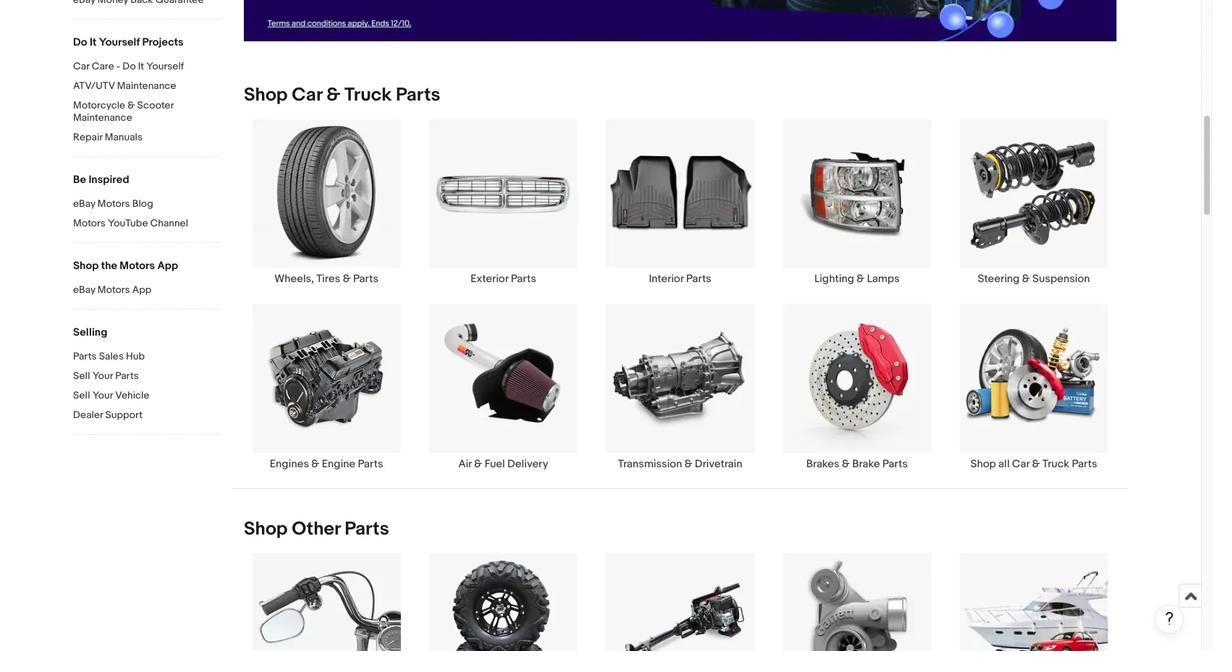 Task type: vqa. For each thing, say whether or not it's contained in the screenshot.
Motor
no



Task type: describe. For each thing, give the bounding box(es) containing it.
0 vertical spatial maintenance
[[117, 80, 176, 92]]

atv/utv
[[73, 80, 115, 92]]

air & fuel delivery link
[[415, 304, 592, 471]]

wheels, tires & parts
[[275, 272, 379, 286]]

-
[[116, 60, 120, 72]]

wheels, tires & parts link
[[238, 119, 415, 286]]

ebay for ebay motors blog motors youtube channel
[[73, 198, 95, 210]]

0 horizontal spatial yourself
[[99, 35, 140, 49]]

engines
[[270, 457, 309, 471]]

shop the motors app
[[73, 259, 178, 273]]

car care - do it yourself link
[[73, 60, 221, 74]]

shop for shop all car & truck parts
[[971, 457, 996, 471]]

0 vertical spatial app
[[157, 259, 178, 273]]

suspension
[[1033, 272, 1090, 286]]

transmission & drivetrain link
[[592, 304, 769, 471]]

ebay motors blog link
[[73, 198, 221, 211]]

do it yourself projects
[[73, 35, 184, 49]]

ebay for ebay motors app
[[73, 284, 95, 296]]

do inside the "car care - do it yourself atv/utv maintenance motorcycle & scooter maintenance repair manuals"
[[123, 60, 136, 72]]

it inside the "car care - do it yourself atv/utv maintenance motorcycle & scooter maintenance repair manuals"
[[138, 60, 144, 72]]

other
[[292, 518, 341, 540]]

dealer
[[73, 409, 103, 421]]

inspired
[[89, 173, 129, 187]]

support
[[105, 409, 143, 421]]

channel
[[150, 217, 188, 229]]

brakes & brake parts link
[[769, 304, 946, 471]]

motors down the
[[98, 284, 130, 296]]

brake
[[852, 457, 880, 471]]

interior
[[649, 272, 684, 286]]

shop all car & truck parts link
[[946, 304, 1123, 471]]

shop for shop car & truck parts
[[244, 84, 288, 107]]

2 vertical spatial car
[[1012, 457, 1030, 471]]

interior parts
[[649, 272, 712, 286]]

shop for shop other parts
[[244, 518, 288, 540]]

lighting & lamps
[[815, 272, 900, 286]]

all
[[999, 457, 1010, 471]]

1 your from the top
[[92, 370, 113, 382]]

brakes
[[806, 457, 840, 471]]

scooter
[[137, 99, 174, 111]]

steering
[[978, 272, 1020, 286]]

brakes & brake parts
[[806, 457, 908, 471]]

car care - do it yourself atv/utv maintenance motorcycle & scooter maintenance repair manuals
[[73, 60, 184, 143]]

steering & suspension
[[978, 272, 1090, 286]]

help, opens dialogs image
[[1162, 612, 1177, 626]]

& inside the "car care - do it yourself atv/utv maintenance motorcycle & scooter maintenance repair manuals"
[[127, 99, 135, 111]]

the
[[101, 259, 117, 273]]

ebay motors app
[[73, 284, 152, 296]]

0 vertical spatial it
[[90, 35, 97, 49]]

engines & engine parts
[[270, 457, 383, 471]]

exterior parts link
[[415, 119, 592, 286]]

shop all car & truck parts
[[971, 457, 1097, 471]]

blog
[[132, 198, 153, 210]]

shop for shop the motors app
[[73, 259, 99, 273]]

fuel
[[485, 457, 505, 471]]

drivetrain
[[695, 457, 743, 471]]

be inspired
[[73, 173, 129, 187]]

2 sell from the top
[[73, 389, 90, 402]]

be
[[73, 173, 86, 187]]



Task type: locate. For each thing, give the bounding box(es) containing it.
sell your parts link
[[73, 370, 221, 384]]

ebay motors app link
[[73, 284, 221, 297]]

app
[[157, 259, 178, 273], [132, 284, 152, 296]]

exterior
[[471, 272, 509, 286]]

car
[[73, 60, 89, 72], [292, 84, 322, 107], [1012, 457, 1030, 471]]

dealer support link
[[73, 409, 221, 423]]

interior parts link
[[592, 119, 769, 286]]

0 horizontal spatial car
[[73, 60, 89, 72]]

wheels,
[[275, 272, 314, 286]]

manuals
[[105, 131, 143, 143]]

1 sell from the top
[[73, 370, 90, 382]]

1 vertical spatial car
[[292, 84, 322, 107]]

0 vertical spatial car
[[73, 60, 89, 72]]

ebay up selling
[[73, 284, 95, 296]]

yourself down projects
[[146, 60, 184, 72]]

lamps
[[867, 272, 900, 286]]

1 vertical spatial ebay
[[73, 284, 95, 296]]

motors youtube channel link
[[73, 217, 221, 231]]

air & fuel delivery
[[459, 457, 548, 471]]

0 horizontal spatial it
[[90, 35, 97, 49]]

sales
[[99, 350, 124, 363]]

yourself inside the "car care - do it yourself atv/utv maintenance motorcycle & scooter maintenance repair manuals"
[[146, 60, 184, 72]]

0 horizontal spatial do
[[73, 35, 87, 49]]

it
[[90, 35, 97, 49], [138, 60, 144, 72]]

0 horizontal spatial truck
[[345, 84, 392, 107]]

app up the ebay motors app link
[[157, 259, 178, 273]]

ebay inside ebay motors blog motors youtube channel
[[73, 198, 95, 210]]

repair
[[73, 131, 103, 143]]

0 vertical spatial do
[[73, 35, 87, 49]]

it up care
[[90, 35, 97, 49]]

engine
[[322, 457, 355, 471]]

sell your vehicle link
[[73, 389, 221, 403]]

parts sales hub sell your parts sell your vehicle dealer support
[[73, 350, 149, 421]]

& inside 'link'
[[685, 457, 693, 471]]

1 vertical spatial yourself
[[146, 60, 184, 72]]

motorcycle & scooter maintenance link
[[73, 99, 221, 125]]

1 horizontal spatial it
[[138, 60, 144, 72]]

it up atv/utv maintenance link
[[138, 60, 144, 72]]

your down sales
[[92, 370, 113, 382]]

1 vertical spatial truck
[[1043, 457, 1070, 471]]

ebay down be
[[73, 198, 95, 210]]

0 vertical spatial truck
[[345, 84, 392, 107]]

lighting
[[815, 272, 854, 286]]

1 vertical spatial it
[[138, 60, 144, 72]]

your up dealer
[[92, 389, 113, 402]]

motors up the ebay motors app link
[[120, 259, 155, 273]]

2 your from the top
[[92, 389, 113, 402]]

0 vertical spatial sell
[[73, 370, 90, 382]]

youtube
[[108, 217, 148, 229]]

repair manuals link
[[73, 131, 221, 145]]

vehicle
[[115, 389, 149, 402]]

ebay motors blog motors youtube channel
[[73, 198, 188, 229]]

delivery
[[507, 457, 548, 471]]

1 horizontal spatial yourself
[[146, 60, 184, 72]]

&
[[326, 84, 340, 107], [127, 99, 135, 111], [343, 272, 351, 286], [857, 272, 865, 286], [1022, 272, 1030, 286], [311, 457, 319, 471], [474, 457, 482, 471], [685, 457, 693, 471], [842, 457, 850, 471], [1032, 457, 1040, 471]]

1 horizontal spatial car
[[292, 84, 322, 107]]

exterior parts
[[471, 272, 536, 286]]

1 vertical spatial do
[[123, 60, 136, 72]]

2 ebay from the top
[[73, 284, 95, 296]]

motors up youtube
[[98, 198, 130, 210]]

shop car & truck parts
[[244, 84, 440, 107]]

motorcycle
[[73, 99, 125, 111]]

1 vertical spatial sell
[[73, 389, 90, 402]]

app down the "shop the motors app"
[[132, 284, 152, 296]]

maintenance up repair
[[73, 111, 132, 124]]

lighting & lamps link
[[769, 119, 946, 286]]

1 ebay from the top
[[73, 198, 95, 210]]

parts
[[396, 84, 440, 107], [353, 272, 379, 286], [511, 272, 536, 286], [686, 272, 712, 286], [73, 350, 97, 363], [115, 370, 139, 382], [358, 457, 383, 471], [883, 457, 908, 471], [1072, 457, 1097, 471], [345, 518, 389, 540]]

air
[[459, 457, 472, 471]]

shop other parts
[[244, 518, 389, 540]]

None text field
[[244, 0, 1117, 42]]

ebay
[[73, 198, 95, 210], [73, 284, 95, 296]]

yourself up -
[[99, 35, 140, 49]]

1 vertical spatial app
[[132, 284, 152, 296]]

engines & engine parts link
[[238, 304, 415, 471]]

2 horizontal spatial car
[[1012, 457, 1030, 471]]

1 vertical spatial your
[[92, 389, 113, 402]]

maintenance down the car care - do it yourself link at the top left of the page
[[117, 80, 176, 92]]

sell
[[73, 370, 90, 382], [73, 389, 90, 402]]

do
[[73, 35, 87, 49], [123, 60, 136, 72]]

do right -
[[123, 60, 136, 72]]

truck
[[345, 84, 392, 107], [1043, 457, 1070, 471]]

0 vertical spatial ebay
[[73, 198, 95, 210]]

motors left youtube
[[73, 217, 106, 229]]

atv/utv maintenance link
[[73, 80, 221, 93]]

1 vertical spatial maintenance
[[73, 111, 132, 124]]

shop
[[244, 84, 288, 107], [73, 259, 99, 273], [971, 457, 996, 471], [244, 518, 288, 540]]

0 vertical spatial your
[[92, 370, 113, 382]]

transmission & drivetrain
[[618, 457, 743, 471]]

steering & suspension link
[[946, 119, 1123, 286]]

1 horizontal spatial app
[[157, 259, 178, 273]]

parts sales hub link
[[73, 350, 221, 364]]

projects
[[142, 35, 184, 49]]

1 horizontal spatial do
[[123, 60, 136, 72]]

your
[[92, 370, 113, 382], [92, 389, 113, 402]]

car inside the "car care - do it yourself atv/utv maintenance motorcycle & scooter maintenance repair manuals"
[[73, 60, 89, 72]]

transmission
[[618, 457, 682, 471]]

care
[[92, 60, 114, 72]]

yourself
[[99, 35, 140, 49], [146, 60, 184, 72]]

0 vertical spatial yourself
[[99, 35, 140, 49]]

hub
[[126, 350, 145, 363]]

selling
[[73, 326, 107, 339]]

motors
[[98, 198, 130, 210], [73, 217, 106, 229], [120, 259, 155, 273], [98, 284, 130, 296]]

0 horizontal spatial app
[[132, 284, 152, 296]]

do up 'atv/utv'
[[73, 35, 87, 49]]

maintenance
[[117, 80, 176, 92], [73, 111, 132, 124]]

1 horizontal spatial truck
[[1043, 457, 1070, 471]]

tires
[[316, 272, 340, 286]]

enjoy 50% off tire installation image
[[244, 0, 1117, 41]]



